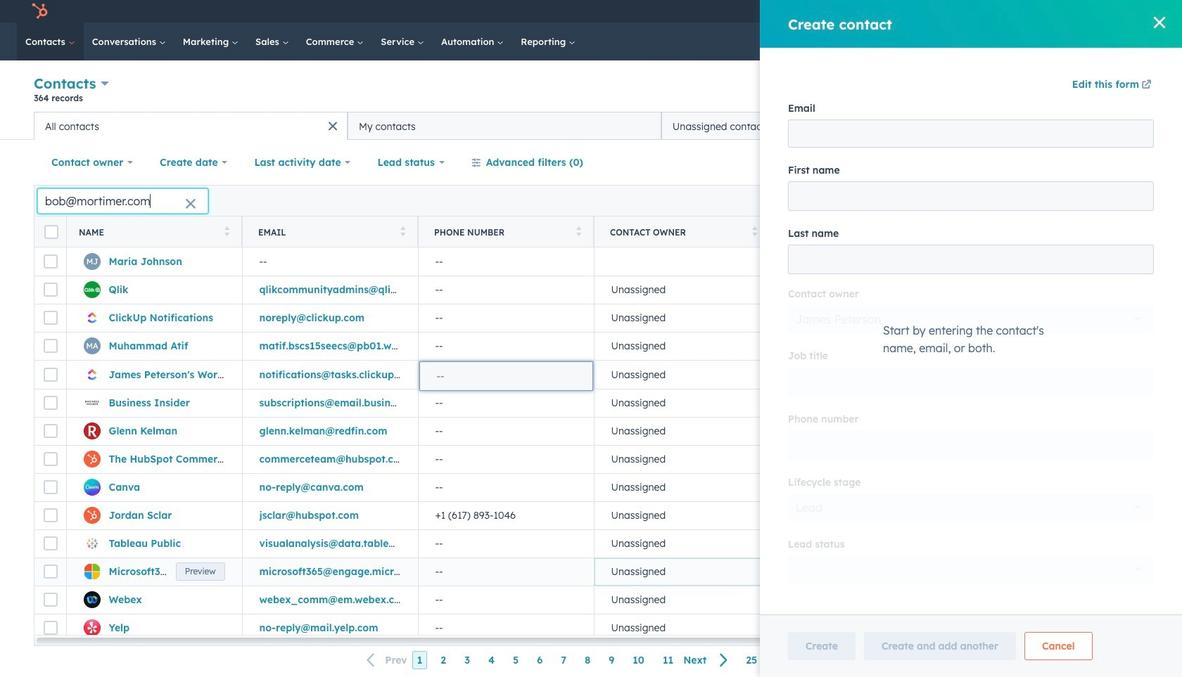 Task type: vqa. For each thing, say whether or not it's contained in the screenshot.
"Clear input" image
yes



Task type: describe. For each thing, give the bounding box(es) containing it.
3 press to sort. image from the left
[[752, 226, 757, 236]]

2 press to sort. element from the left
[[400, 226, 405, 238]]

press to sort. image
[[576, 226, 581, 236]]

1 press to sort. image from the left
[[224, 226, 229, 236]]

3 press to sort. element from the left
[[576, 226, 581, 238]]

4 press to sort. element from the left
[[752, 226, 757, 238]]

pagination navigation
[[358, 651, 737, 670]]

clear input image
[[185, 199, 196, 210]]

2 press to sort. image from the left
[[400, 226, 405, 236]]

Search name, phone, email addresses, or company search field
[[37, 188, 208, 214]]



Task type: locate. For each thing, give the bounding box(es) containing it.
0 horizontal spatial press to sort. image
[[224, 226, 229, 236]]

2 horizontal spatial press to sort. image
[[752, 226, 757, 236]]

marketplaces image
[[913, 6, 925, 19]]

james peterson image
[[1019, 5, 1032, 18]]

1 horizontal spatial press to sort. image
[[400, 226, 405, 236]]

Search HubSpot search field
[[984, 30, 1133, 53]]

press to sort. image
[[224, 226, 229, 236], [400, 226, 405, 236], [752, 226, 757, 236]]

menu
[[810, 0, 1165, 23]]

banner
[[34, 72, 1148, 112]]

-- text field
[[437, 368, 575, 384]]

column header
[[770, 217, 946, 248]]

press to sort. element
[[224, 226, 229, 238], [400, 226, 405, 238], [576, 226, 581, 238], [752, 226, 757, 238]]

1 press to sort. element from the left
[[224, 226, 229, 238]]



